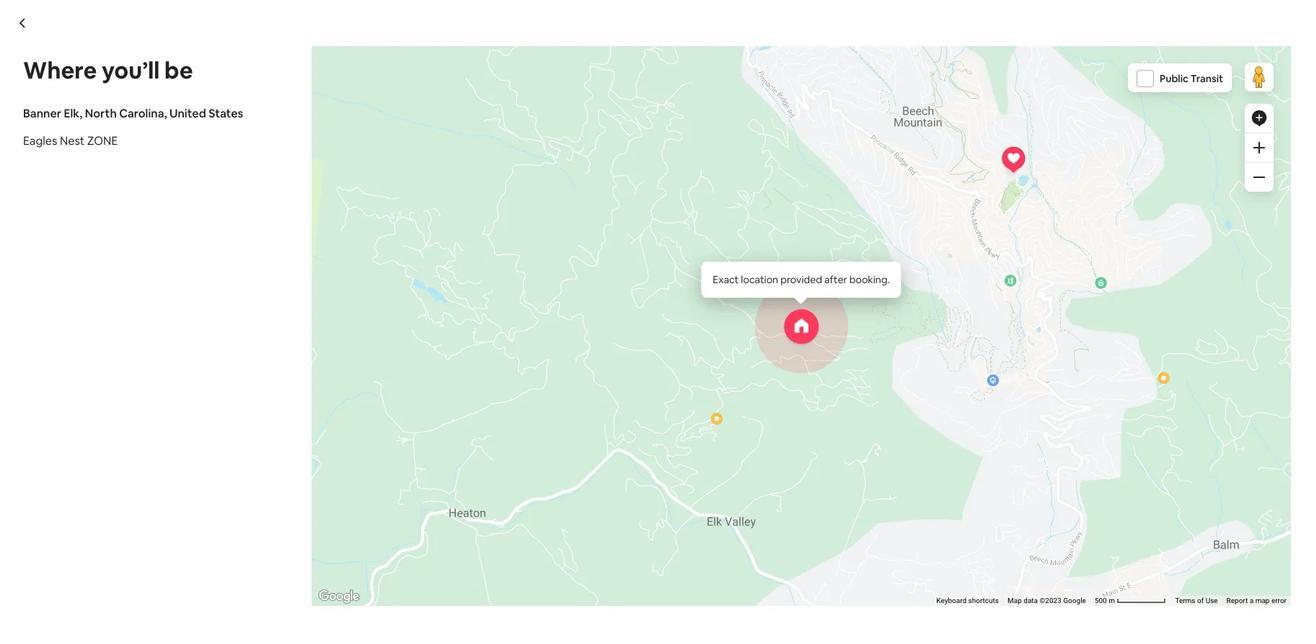 Task type: vqa. For each thing, say whether or not it's contained in the screenshot.
right the
yes



Task type: describe. For each thing, give the bounding box(es) containing it.
be for you'll
[[165, 56, 193, 85]]

nc
[[527, 324, 544, 340]]

0 vertical spatial banner
[[248, 71, 286, 86]]

us
[[477, 466, 489, 481]]

0 vertical spatial carolina,
[[344, 71, 392, 86]]

rate
[[712, 273, 733, 288]]

within
[[741, 299, 773, 314]]

providing
[[324, 573, 374, 588]]

transit
[[1191, 72, 1223, 85]]

2 rentals, from the left
[[393, 342, 432, 357]]

payment,
[[750, 389, 788, 401]]

m
[[1109, 597, 1115, 605]]

for inside blue ridge is a superhost superhosts are experienced, highly rated hosts who are committed to providing great stays for guests.
[[438, 573, 453, 588]]

500 m
[[1095, 597, 1117, 605]]

united inside where you'll be dialog
[[170, 106, 206, 121]]

0 vertical spatial states
[[433, 71, 468, 86]]

tax.
[[400, 501, 420, 516]]

©2023
[[1040, 597, 1062, 605]]

hosted
[[306, 214, 360, 234]]

2018
[[385, 239, 407, 252]]

hosts
[[467, 555, 496, 570]]

0 vertical spatial superhost
[[500, 274, 555, 289]]

your inside to protect your payment, never transfer money or communicate outside of the airbnb website or app.
[[730, 389, 748, 401]]

home
[[272, 414, 302, 429]]

response time : within an hour
[[658, 299, 816, 314]]

blue for rentals
[[248, 307, 270, 322]]

cabin right nc
[[546, 324, 575, 340]]

0 vertical spatial more
[[280, 125, 309, 141]]

keyboard for © 2023 google
[[817, 39, 847, 47]]

advance.
[[290, 483, 338, 498]]

states inside where you'll be dialog
[[209, 106, 243, 121]]

2023
[[895, 39, 912, 47]]

ren…
[[523, 342, 549, 357]]

this
[[262, 431, 281, 446]]

response for response time
[[658, 299, 709, 314]]

highly
[[401, 555, 433, 570]]

1 not from the left
[[315, 414, 333, 429]]

best
[[516, 307, 539, 322]]

firewood may be added by reaching out to us more than a week in advance. you receive two wrapped bundles and a firestarter for $25/night plus tax.
[[248, 466, 555, 516]]

guests.
[[456, 573, 494, 588]]

time
[[712, 299, 736, 314]]

©
[[888, 39, 894, 47]]

0 vertical spatial eagles
[[248, 98, 282, 113]]

zoom out image
[[1254, 172, 1265, 183]]

keyboard shortcuts button for map data ©2023 google
[[937, 597, 999, 607]]

superhost inside blue ridge is a superhost superhosts are experienced, highly rated hosts who are committed to providing great stays for guests.
[[327, 534, 383, 549]]

over
[[432, 307, 456, 322]]

home.
[[284, 431, 317, 446]]

blue for a
[[248, 534, 271, 549]]

of inside where you'll be dialog
[[1198, 597, 1204, 605]]

contact
[[675, 347, 720, 362]]

1 horizontal spatial elk,
[[288, 71, 307, 86]]

terms of use for topmost "terms of use" link
[[945, 39, 987, 47]]

contact host link
[[658, 337, 765, 372]]

superhosts
[[248, 555, 308, 570]]

󰀃
[[484, 273, 491, 290]]

plus
[[376, 501, 398, 516]]

report a problem link
[[996, 39, 1051, 47]]

keyboard shortcuts for map data ©2023 google
[[937, 597, 999, 605]]

from
[[462, 324, 488, 340]]

problem
[[1025, 39, 1051, 47]]

this
[[248, 414, 269, 429]]

$25/night
[[322, 501, 374, 516]]

pets
[[544, 414, 568, 429]]

5,427
[[268, 273, 296, 288]]

august
[[349, 239, 383, 252]]

blue ridge mountain rentals offers over 500 of the best north carolina mountain cabin rentals.  choose from boone nc cabin rentals, blowing rock cabin rentals, banner elk cabin ren…
[[248, 307, 575, 357]]

show more button
[[248, 125, 320, 141]]

mountain
[[306, 307, 355, 322]]

zone inside where you'll be dialog
[[87, 133, 118, 149]]

error
[[1272, 597, 1287, 605]]

experienced,
[[330, 555, 399, 570]]

add a place to the map image
[[1251, 110, 1268, 127]]

friendly.
[[357, 414, 399, 429]]

firewood
[[248, 466, 297, 481]]

google map
showing 6 points of interest. including 1 saved point of interest. region
[[154, 0, 1314, 630]]

wrapped
[[427, 483, 475, 498]]

report for report a problem
[[996, 39, 1017, 47]]

500 inside blue ridge mountain rentals offers over 500 of the best north carolina mountain cabin rentals.  choose from boone nc cabin rentals, blowing rock cabin rentals, banner elk cabin ren…
[[459, 307, 479, 322]]

terms of use link inside where you'll be dialog
[[1175, 597, 1218, 605]]

during your stay
[[248, 392, 337, 407]]

outside
[[783, 401, 813, 412]]

cabin down boone
[[492, 342, 521, 357]]

of inside blue ridge mountain rentals offers over 500 of the best north carolina mountain cabin rentals.  choose from boone nc cabin rentals, blowing rock cabin rentals, banner elk cabin ren…
[[481, 307, 493, 322]]

0 vertical spatial eagles nest zone
[[248, 98, 343, 113]]

pet
[[336, 414, 355, 429]]

elk
[[474, 342, 489, 357]]

0 vertical spatial united
[[394, 71, 431, 86]]

great
[[377, 573, 405, 588]]

banner elk, north carolina, united states inside where you'll be dialog
[[23, 106, 243, 121]]

google inside where you'll be dialog
[[1064, 597, 1086, 605]]

terms for topmost "terms of use" link
[[945, 39, 965, 47]]

of inside to protect your payment, never transfer money or communicate outside of the airbnb website or app.
[[815, 401, 823, 412]]

where you'll be
[[23, 56, 193, 85]]

offers
[[399, 307, 430, 322]]

to protect your payment, never transfer money or communicate outside of the airbnb website or app.
[[686, 389, 867, 424]]

data
[[1024, 597, 1038, 605]]

terms of use for "terms of use" link inside where you'll be dialog
[[1175, 597, 1218, 605]]

hour
[[791, 299, 816, 314]]

choose
[[419, 324, 460, 340]]

a inside blue ridge is a superhost superhosts are experienced, highly rated hosts who are committed to providing great stays for guests.
[[318, 534, 324, 549]]

elk, inside where you'll be dialog
[[64, 106, 82, 121]]

map
[[1008, 597, 1022, 605]]

stay
[[314, 392, 337, 407]]

blue ridge is a superhost superhosts are experienced, highly rated hosts who are committed to providing great stays for guests.
[[248, 534, 540, 588]]

reaching
[[394, 466, 440, 481]]

north inside blue ridge mountain rentals offers over 500 of the best north carolina mountain cabin rentals.  choose from boone nc cabin rentals, blowing rock cabin rentals, banner elk cabin ren…
[[542, 307, 573, 322]]

the inside to protect your payment, never transfer money or communicate outside of the airbnb website or app.
[[825, 401, 838, 412]]

firestarter
[[248, 501, 302, 516]]

report a map error
[[1227, 597, 1287, 605]]

ridge for offers
[[273, 307, 303, 322]]

2 not from the left
[[477, 414, 495, 429]]

response for response rate
[[658, 273, 709, 288]]

who
[[498, 555, 521, 570]]

bringing
[[497, 414, 541, 429]]

500 m button
[[1091, 597, 1171, 607]]

never
[[789, 389, 812, 401]]

you'll
[[102, 56, 160, 85]]

is for home
[[305, 414, 313, 429]]

0 horizontal spatial your
[[287, 392, 311, 407]]

map data ©2023 google
[[1008, 597, 1086, 605]]



Task type: locate. For each thing, give the bounding box(es) containing it.
report a map error link
[[1227, 597, 1287, 605]]

by inside hosted by blue ridge joined in august 2018
[[364, 214, 382, 234]]

© 2023 google
[[888, 39, 936, 47]]

rentals, down the rentals.
[[393, 342, 432, 357]]

1 horizontal spatial the
[[825, 401, 838, 412]]

0 horizontal spatial google
[[913, 39, 936, 47]]

0 vertical spatial is
[[305, 414, 313, 429]]

0 vertical spatial :
[[733, 273, 736, 288]]

0 horizontal spatial use
[[975, 39, 987, 47]]

terms right 500 m button
[[1175, 597, 1196, 605]]

superhost
[[500, 274, 555, 289], [327, 534, 383, 549]]

shortcuts for map
[[969, 597, 999, 605]]

this home is not pet friendly. thank you for not bringing pets to this home.
[[248, 414, 568, 446]]

500 inside button
[[1095, 597, 1107, 605]]

0 horizontal spatial for
[[304, 501, 320, 516]]

to left this
[[248, 431, 259, 446]]

north inside where you'll be dialog
[[85, 106, 117, 121]]

0 horizontal spatial not
[[315, 414, 333, 429]]

report
[[996, 39, 1017, 47], [1227, 597, 1248, 605]]

cabin down the rentals.
[[362, 342, 391, 357]]

2 vertical spatial to
[[310, 573, 322, 588]]

2 vertical spatial ridge
[[274, 534, 305, 549]]

blue inside blue ridge is a superhost superhosts are experienced, highly rated hosts who are committed to providing great stays for guests.
[[248, 534, 271, 549]]

1 vertical spatial terms
[[1175, 597, 1196, 605]]

0 vertical spatial north
[[310, 71, 341, 86]]

blue up carolina
[[248, 307, 270, 322]]

report a problem
[[996, 39, 1051, 47]]

elk, down where
[[64, 106, 82, 121]]

terms of use link right © 2023 google
[[945, 39, 987, 47]]

rock
[[333, 342, 359, 357]]

0 horizontal spatial more
[[280, 125, 309, 141]]

than
[[522, 466, 546, 481]]

1 horizontal spatial shortcuts
[[969, 597, 999, 605]]

website
[[686, 412, 718, 424]]

1 vertical spatial the
[[825, 401, 838, 412]]

for down rated
[[438, 573, 453, 588]]

1 horizontal spatial terms of use
[[1175, 597, 1218, 605]]

ridge up carolina
[[273, 307, 303, 322]]

0 vertical spatial zone
[[312, 98, 343, 113]]

eagles nest zone up show more button
[[248, 98, 343, 113]]

0 vertical spatial keyboard shortcuts
[[817, 39, 879, 47]]

keyboard shortcuts left map in the right bottom of the page
[[937, 597, 999, 605]]

1 horizontal spatial united
[[394, 71, 431, 86]]

to inside this home is not pet friendly. thank you for not bringing pets to this home.
[[248, 431, 259, 446]]

1 horizontal spatial more
[[492, 466, 520, 481]]

superhost up best
[[500, 274, 555, 289]]

1 horizontal spatial terms of use link
[[1175, 597, 1218, 605]]

be right you'll
[[165, 56, 193, 85]]

to left the us
[[463, 466, 475, 481]]

is up the home. in the bottom of the page
[[305, 414, 313, 429]]

0 vertical spatial in
[[339, 239, 347, 252]]

a left map
[[1250, 597, 1254, 605]]

2 vertical spatial blue
[[248, 534, 271, 549]]

be for may
[[325, 466, 339, 481]]

are up providing
[[310, 555, 327, 570]]

money
[[686, 401, 714, 412]]

1 horizontal spatial eagles
[[248, 98, 282, 113]]

1 horizontal spatial banner
[[248, 71, 286, 86]]

1 vertical spatial in
[[279, 483, 288, 498]]

protect
[[698, 389, 728, 401]]

: left within
[[736, 299, 738, 314]]

response down response rate : 100%
[[658, 299, 709, 314]]

use for "terms of use" link inside where you'll be dialog
[[1206, 597, 1218, 605]]

two
[[404, 483, 425, 498]]

keyboard shortcuts button left the ©
[[817, 38, 879, 48]]

zone up show more button
[[312, 98, 343, 113]]

a right and
[[545, 483, 551, 498]]

1 vertical spatial keyboard
[[937, 597, 967, 605]]

shortcuts left the ©
[[849, 39, 879, 47]]

an
[[776, 299, 789, 314]]

1 vertical spatial eagles
[[23, 133, 57, 149]]

terms of use right © 2023 google
[[945, 39, 987, 47]]

2 are from the left
[[523, 555, 540, 570]]

rentals, down carolina
[[248, 342, 286, 357]]

1 vertical spatial by
[[378, 466, 391, 481]]

0 horizontal spatial terms
[[945, 39, 965, 47]]

0 vertical spatial nest
[[285, 98, 309, 113]]

your up home
[[287, 392, 311, 407]]

ridge for superhost
[[274, 534, 305, 549]]

0 vertical spatial be
[[165, 56, 193, 85]]

0 horizontal spatial keyboard shortcuts button
[[817, 38, 879, 48]]

1 vertical spatial is
[[307, 534, 315, 549]]

more up "bundles" at the bottom of page
[[492, 466, 520, 481]]

terms
[[945, 39, 965, 47], [1175, 597, 1196, 605]]

not
[[315, 414, 333, 429], [477, 414, 495, 429]]

1 vertical spatial terms of use link
[[1175, 597, 1218, 605]]

1 vertical spatial banner elk, north carolina, united states
[[23, 106, 243, 121]]

by inside firewood may be added by reaching out to us more than a week in advance. you receive two wrapped bundles and a firestarter for $25/night plus tax.
[[378, 466, 391, 481]]

1 vertical spatial north
[[85, 106, 117, 121]]

the left airbnb
[[825, 401, 838, 412]]

committed
[[248, 573, 308, 588]]

report left 'problem' at the right
[[996, 39, 1017, 47]]

to
[[686, 389, 696, 401]]

terms right © 2023 google
[[945, 39, 965, 47]]

north up nc
[[542, 307, 573, 322]]

show
[[248, 125, 278, 141]]

1 vertical spatial states
[[209, 106, 243, 121]]

of left report a map error
[[1198, 597, 1204, 605]]

map
[[1256, 597, 1270, 605]]

0 horizontal spatial shortcuts
[[849, 39, 879, 47]]

1 vertical spatial superhost
[[327, 534, 383, 549]]

2 horizontal spatial banner
[[434, 342, 472, 357]]

a right than
[[549, 466, 555, 481]]

0 horizontal spatial banner elk, north carolina, united states
[[23, 106, 243, 121]]

0 vertical spatial to
[[248, 431, 259, 446]]

0 vertical spatial for
[[459, 414, 474, 429]]

report inside where you'll be dialog
[[1227, 597, 1248, 605]]

terms of use link
[[945, 39, 987, 47], [1175, 597, 1218, 605]]

1 vertical spatial response
[[658, 299, 709, 314]]

is for ridge
[[307, 534, 315, 549]]

ridge inside hosted by blue ridge joined in august 2018
[[421, 214, 464, 234]]

1 horizontal spatial nest
[[285, 98, 309, 113]]

for down advance. at the bottom of page
[[304, 501, 320, 516]]

1 vertical spatial united
[[170, 106, 206, 121]]

ridge up superhosts
[[274, 534, 305, 549]]

ridge inside blue ridge mountain rentals offers over 500 of the best north carolina mountain cabin rentals.  choose from boone nc cabin rentals, blowing rock cabin rentals, banner elk cabin ren…
[[273, 307, 303, 322]]

zone
[[312, 98, 343, 113], [87, 133, 118, 149]]

0 horizontal spatial elk,
[[64, 106, 82, 121]]

be right the may
[[325, 466, 339, 481]]

a down $25/night on the bottom left
[[318, 534, 324, 549]]

0 vertical spatial response
[[658, 273, 709, 288]]

the up boone
[[495, 307, 513, 322]]

1 response from the top
[[658, 273, 709, 288]]

0 horizontal spatial carolina,
[[119, 106, 167, 121]]

1 vertical spatial banner
[[23, 106, 61, 121]]

more
[[280, 125, 309, 141], [492, 466, 520, 481]]

response left rate
[[658, 273, 709, 288]]

keyboard shortcuts button for © 2023 google
[[817, 38, 879, 48]]

verified
[[423, 273, 463, 288]]

receive
[[363, 483, 402, 498]]

google right 2023
[[913, 39, 936, 47]]

and
[[522, 483, 542, 498]]

0 vertical spatial report
[[996, 39, 1017, 47]]

park: tate-evans park image
[[1090, 606, 1102, 617]]

out
[[443, 466, 461, 481]]

elk,
[[288, 71, 307, 86], [64, 106, 82, 121]]

use
[[975, 39, 987, 47], [1206, 597, 1218, 605]]

1 are from the left
[[310, 555, 327, 570]]

1 horizontal spatial rentals,
[[393, 342, 432, 357]]

week
[[248, 483, 276, 498]]

keyboard inside where you'll be dialog
[[937, 597, 967, 605]]

nest inside where you'll be dialog
[[60, 133, 85, 149]]

1 vertical spatial elk,
[[64, 106, 82, 121]]

1 vertical spatial be
[[325, 466, 339, 481]]

1 vertical spatial ridge
[[273, 307, 303, 322]]

by up receive
[[378, 466, 391, 481]]

response rate : 100%
[[658, 273, 765, 288]]

during
[[248, 392, 284, 407]]

by
[[364, 214, 382, 234], [378, 466, 391, 481]]

where
[[23, 56, 97, 85]]

1 vertical spatial blue
[[248, 307, 270, 322]]

transfer
[[814, 389, 845, 401]]

rentals
[[358, 307, 396, 322]]

be inside firewood may be added by reaching out to us more than a week in advance. you receive two wrapped bundles and a firestarter for $25/night plus tax.
[[325, 466, 339, 481]]

eagles inside where you'll be dialog
[[23, 133, 57, 149]]

added
[[341, 466, 376, 481]]

1 vertical spatial keyboard shortcuts button
[[937, 597, 999, 607]]

1 horizontal spatial be
[[325, 466, 339, 481]]

0 vertical spatial shortcuts
[[849, 39, 879, 47]]

1 horizontal spatial keyboard shortcuts button
[[937, 597, 999, 607]]

is inside this home is not pet friendly. thank you for not bringing pets to this home.
[[305, 414, 313, 429]]

to up google image
[[310, 573, 322, 588]]

or left app.
[[720, 412, 728, 424]]

a
[[1019, 39, 1023, 47], [549, 466, 555, 481], [545, 483, 551, 498], [318, 534, 324, 549], [1250, 597, 1254, 605]]

1 vertical spatial eagles nest zone
[[23, 133, 118, 149]]

1 vertical spatial nest
[[60, 133, 85, 149]]

drag pegman onto the map to open street view image
[[1245, 63, 1274, 92]]

0 vertical spatial 500
[[459, 307, 479, 322]]

a inside where you'll be dialog
[[1250, 597, 1254, 605]]

1 vertical spatial terms of use
[[1175, 597, 1218, 605]]

1 horizontal spatial north
[[310, 71, 341, 86]]

cabin up rock
[[347, 324, 376, 340]]

terms for "terms of use" link inside where you'll be dialog
[[1175, 597, 1196, 605]]

keyboard
[[817, 39, 847, 47], [937, 597, 967, 605]]

banner up "show" on the top of page
[[248, 71, 286, 86]]

blue up 2018
[[385, 214, 418, 234]]

carolina, inside where you'll be dialog
[[119, 106, 167, 121]]

not left 'pet'
[[315, 414, 333, 429]]

your up app.
[[730, 389, 748, 401]]

0 vertical spatial keyboard shortcuts button
[[817, 38, 879, 48]]

1 vertical spatial use
[[1206, 597, 1218, 605]]

500
[[459, 307, 479, 322], [1095, 597, 1107, 605]]

report for report a map error
[[1227, 597, 1248, 605]]

1 horizontal spatial terms
[[1175, 597, 1196, 605]]

blue inside hosted by blue ridge joined in august 2018
[[385, 214, 418, 234]]

0 horizontal spatial be
[[165, 56, 193, 85]]

0 vertical spatial elk,
[[288, 71, 307, 86]]

1 vertical spatial keyboard shortcuts
[[937, 597, 999, 605]]

zoom in image
[[1254, 142, 1265, 154]]

is up superhosts
[[307, 534, 315, 549]]

0 vertical spatial use
[[975, 39, 987, 47]]

5,427 reviews
[[268, 273, 342, 288]]

hosted by blue ridge joined in august 2018
[[306, 214, 464, 252]]

1 vertical spatial to
[[463, 466, 475, 481]]

1 horizontal spatial banner elk, north carolina, united states
[[248, 71, 468, 86]]

superhost up "experienced,"
[[327, 534, 383, 549]]

0 vertical spatial google
[[913, 39, 936, 47]]

by up august
[[364, 214, 382, 234]]

keyboard shortcuts for © 2023 google
[[817, 39, 879, 47]]

eagles nest zone inside where you'll be dialog
[[23, 133, 118, 149]]

blowing
[[289, 342, 331, 357]]

elk, up show more button
[[288, 71, 307, 86]]

in inside hosted by blue ridge joined in august 2018
[[339, 239, 347, 252]]

you
[[437, 414, 456, 429]]

: left the 100%
[[733, 273, 736, 288]]

1 horizontal spatial google
[[1064, 597, 1086, 605]]

1 horizontal spatial carolina,
[[344, 71, 392, 86]]

host
[[722, 347, 748, 362]]

use inside where you'll be dialog
[[1206, 597, 1218, 605]]

of up from
[[481, 307, 493, 322]]

: for response time
[[736, 299, 738, 314]]

shortcuts inside where you'll be dialog
[[969, 597, 999, 605]]

keyboard left the ©
[[817, 39, 847, 47]]

ridge inside blue ridge is a superhost superhosts are experienced, highly rated hosts who are committed to providing great stays for guests.
[[274, 534, 305, 549]]

banner inside blue ridge mountain rentals offers over 500 of the best north carolina mountain cabin rentals.  choose from boone nc cabin rentals, blowing rock cabin rentals, banner elk cabin ren…
[[434, 342, 472, 357]]

public
[[1160, 72, 1189, 85]]

carolina
[[248, 324, 291, 340]]

not left bringing at the left bottom
[[477, 414, 495, 429]]

banner inside where you'll be dialog
[[23, 106, 61, 121]]

banner down choose
[[434, 342, 472, 357]]

report left map
[[1227, 597, 1248, 605]]

your stay location, map pin image
[[784, 309, 819, 344]]

north up show more button
[[310, 71, 341, 86]]

rentals.
[[378, 324, 417, 340]]

more inside firewood may be added by reaching out to us more than a week in advance. you receive two wrapped bundles and a firestarter for $25/night plus tax.
[[492, 466, 520, 481]]

eagles nest zone down where
[[23, 133, 118, 149]]

terms inside where you'll be dialog
[[1175, 597, 1196, 605]]

of right the "outside"
[[815, 401, 823, 412]]

for inside firewood may be added by reaching out to us more than a week in advance. you receive two wrapped bundles and a firestarter for $25/night plus tax.
[[304, 501, 320, 516]]

keyboard shortcuts button left map in the right bottom of the page
[[937, 597, 999, 607]]

1 vertical spatial report
[[1227, 597, 1248, 605]]

in up firestarter
[[279, 483, 288, 498]]

of
[[967, 39, 973, 47], [481, 307, 493, 322], [815, 401, 823, 412], [1198, 597, 1204, 605]]

keyboard shortcuts inside where you'll be dialog
[[937, 597, 999, 605]]

ridge
[[421, 214, 464, 234], [273, 307, 303, 322], [274, 534, 305, 549]]

shortcuts left map in the right bottom of the page
[[969, 597, 999, 605]]

nest up show more button
[[285, 98, 309, 113]]

use left report a map error
[[1206, 597, 1218, 605]]

shortcuts
[[849, 39, 879, 47], [969, 597, 999, 605]]

is inside blue ridge is a superhost superhosts are experienced, highly rated hosts who are committed to providing great stays for guests.
[[307, 534, 315, 549]]

1 vertical spatial zone
[[87, 133, 118, 149]]

: for response rate
[[733, 273, 736, 288]]

1 horizontal spatial keyboard shortcuts
[[937, 597, 999, 605]]

the inside blue ridge mountain rentals offers over 500 of the best north carolina mountain cabin rentals.  choose from boone nc cabin rentals, blowing rock cabin rentals, banner elk cabin ren…
[[495, 307, 513, 322]]

carolina,
[[344, 71, 392, 86], [119, 106, 167, 121]]

to inside firewood may be added by reaching out to us more than a week in advance. you receive two wrapped bundles and a firestarter for $25/night plus tax.
[[463, 466, 475, 481]]

be
[[165, 56, 193, 85], [325, 466, 339, 481]]

1 horizontal spatial report
[[1227, 597, 1248, 605]]

north down where you'll be
[[85, 106, 117, 121]]

0 vertical spatial banner elk, north carolina, united states
[[248, 71, 468, 86]]

1 horizontal spatial zone
[[312, 98, 343, 113]]

banner down where
[[23, 106, 61, 121]]

of left the report a problem link
[[967, 39, 973, 47]]

0 horizontal spatial states
[[209, 106, 243, 121]]

0 horizontal spatial report
[[996, 39, 1017, 47]]

500 left m
[[1095, 597, 1107, 605]]

1 rentals, from the left
[[248, 342, 286, 357]]

keyboard shortcuts button inside where you'll be dialog
[[937, 597, 999, 607]]

use for topmost "terms of use" link
[[975, 39, 987, 47]]

blue inside blue ridge mountain rentals offers over 500 of the best north carolina mountain cabin rentals.  choose from boone nc cabin rentals, blowing rock cabin rentals, banner elk cabin ren…
[[248, 307, 270, 322]]

1 vertical spatial carolina,
[[119, 106, 167, 121]]

identity
[[379, 273, 420, 288]]

you
[[341, 483, 360, 498]]

0 vertical spatial by
[[364, 214, 382, 234]]

a left 'problem' at the right
[[1019, 39, 1023, 47]]

google right ©2023
[[1064, 597, 1086, 605]]

in inside firewood may be added by reaching out to us more than a week in advance. you receive two wrapped bundles and a firestarter for $25/night plus tax.
[[279, 483, 288, 498]]

north
[[310, 71, 341, 86], [85, 106, 117, 121], [542, 307, 573, 322]]

in right joined
[[339, 239, 347, 252]]

2 horizontal spatial for
[[459, 414, 474, 429]]

1 horizontal spatial superhost
[[500, 274, 555, 289]]

terms of use inside where you'll be dialog
[[1175, 597, 1218, 605]]

blue up superhosts
[[248, 534, 271, 549]]

1 horizontal spatial eagles nest zone
[[248, 98, 343, 113]]

contact host
[[675, 347, 748, 362]]

keyboard shortcuts left the ©
[[817, 39, 879, 47]]

show more
[[248, 125, 309, 141]]

is
[[305, 414, 313, 429], [307, 534, 315, 549]]

google image
[[315, 588, 363, 607]]

bundles
[[478, 483, 520, 498]]

nest down where
[[60, 133, 85, 149]]

cabin
[[347, 324, 376, 340], [546, 324, 575, 340], [362, 342, 391, 357], [492, 342, 521, 357]]

terms of use link left report a map error
[[1175, 597, 1218, 605]]

are right who
[[523, 555, 540, 570]]

or right money
[[716, 401, 724, 412]]

0 vertical spatial blue
[[385, 214, 418, 234]]

banner elk, north carolina, united states
[[248, 71, 468, 86], [23, 106, 243, 121]]

more right "show" on the top of page
[[280, 125, 309, 141]]

identity verified
[[379, 273, 463, 288]]

1 horizontal spatial keyboard
[[937, 597, 967, 605]]

0 vertical spatial terms of use link
[[945, 39, 987, 47]]

2 response from the top
[[658, 299, 709, 314]]

zone down where you'll be
[[87, 133, 118, 149]]

0 horizontal spatial terms of use link
[[945, 39, 987, 47]]

keyboard for map data ©2023 google
[[937, 597, 967, 605]]

to inside blue ridge is a superhost superhosts are experienced, highly rated hosts who are committed to providing great stays for guests.
[[310, 573, 322, 588]]

ridge up verified
[[421, 214, 464, 234]]

keyboard left map in the right bottom of the page
[[937, 597, 967, 605]]

terms of use
[[945, 39, 987, 47], [1175, 597, 1218, 605]]

where you'll be dialog
[[0, 0, 1314, 630]]

1 vertical spatial google
[[1064, 597, 1086, 605]]

100%
[[738, 273, 765, 288]]

banner
[[248, 71, 286, 86], [23, 106, 61, 121], [434, 342, 472, 357]]

shortcuts for ©
[[849, 39, 879, 47]]

500 up from
[[459, 307, 479, 322]]

use left the report a problem link
[[975, 39, 987, 47]]

for inside this home is not pet friendly. thank you for not bringing pets to this home.
[[459, 414, 474, 429]]

be inside dialog
[[165, 56, 193, 85]]

terms of use left report a map error
[[1175, 597, 1218, 605]]

for right you
[[459, 414, 474, 429]]



